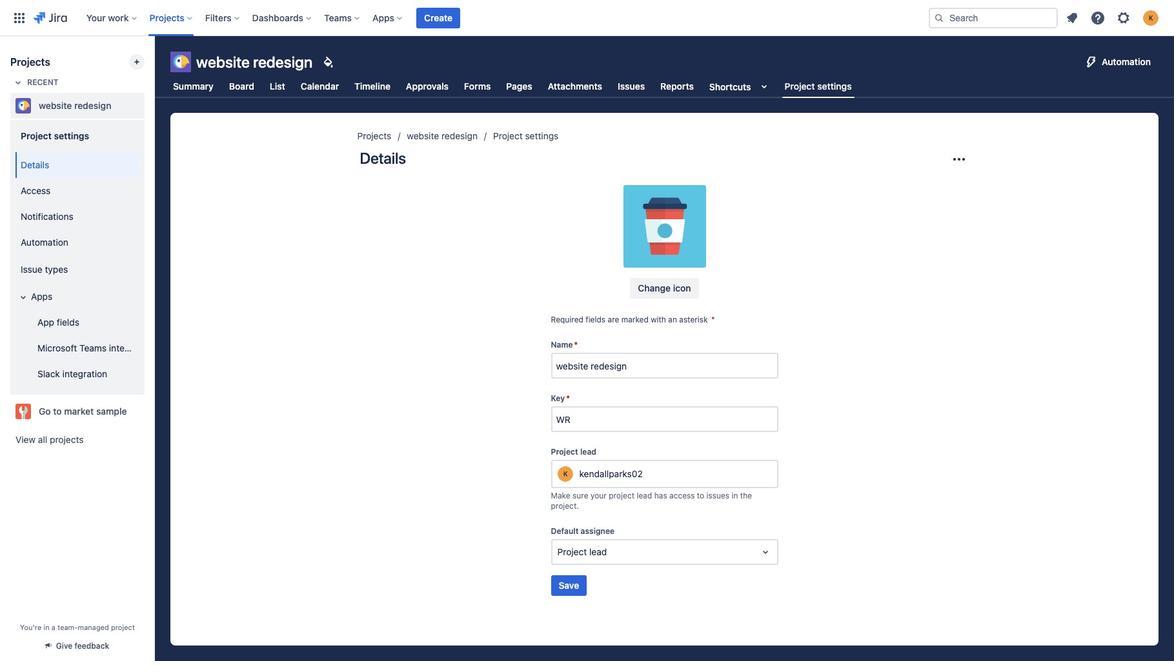 Task type: vqa. For each thing, say whether or not it's contained in the screenshot.
a
yes



Task type: locate. For each thing, give the bounding box(es) containing it.
2 horizontal spatial settings
[[817, 81, 852, 92]]

project right shortcuts dropdown button
[[785, 81, 815, 92]]

fields right app
[[57, 317, 79, 328]]

view all projects
[[15, 434, 84, 445]]

* right name
[[574, 340, 578, 350]]

your profile and settings image
[[1143, 10, 1159, 25]]

integration
[[109, 342, 154, 353], [62, 368, 107, 379]]

banner containing your work
[[0, 0, 1174, 36]]

2 add to starred image from the top
[[141, 404, 156, 420]]

in
[[732, 491, 738, 501], [44, 623, 49, 632]]

collapse recent projects image
[[10, 75, 26, 90]]

redesign up the details link
[[74, 100, 111, 111]]

automation right automation image
[[1102, 56, 1151, 67]]

website redesign up board
[[196, 53, 313, 71]]

1 vertical spatial redesign
[[74, 100, 111, 111]]

apps button
[[15, 284, 139, 310]]

fields
[[586, 315, 606, 325], [57, 317, 79, 328]]

2 horizontal spatial *
[[711, 315, 715, 325]]

slack integration
[[37, 368, 107, 379]]

website
[[196, 53, 250, 71], [39, 100, 72, 111], [407, 130, 439, 141]]

1 horizontal spatial redesign
[[253, 53, 313, 71]]

project right your
[[609, 491, 635, 501]]

fields left are
[[586, 315, 606, 325]]

project lead up kendallparks02 at the bottom
[[551, 447, 596, 457]]

lead left has
[[637, 491, 652, 501]]

1 horizontal spatial to
[[697, 491, 704, 501]]

2 vertical spatial projects
[[357, 130, 391, 141]]

0 horizontal spatial integration
[[62, 368, 107, 379]]

with
[[651, 315, 666, 325]]

to inside make sure your project lead has access to issues in the project.
[[697, 491, 704, 501]]

0 vertical spatial lead
[[580, 447, 596, 457]]

0 vertical spatial project lead
[[551, 447, 596, 457]]

sidebar navigation image
[[141, 52, 169, 77]]

2 vertical spatial website redesign
[[407, 130, 478, 141]]

to left issues
[[697, 491, 704, 501]]

are
[[608, 315, 619, 325]]

1 add to starred image from the top
[[141, 98, 156, 114]]

redesign up list
[[253, 53, 313, 71]]

website redesign
[[196, 53, 313, 71], [39, 100, 111, 111], [407, 130, 478, 141]]

fields for app
[[57, 317, 79, 328]]

1 horizontal spatial details
[[360, 149, 406, 167]]

board link
[[226, 75, 257, 98]]

1 vertical spatial lead
[[637, 491, 652, 501]]

1 horizontal spatial in
[[732, 491, 738, 501]]

shortcuts
[[709, 81, 751, 92]]

in left "a"
[[44, 623, 49, 632]]

1 vertical spatial website redesign
[[39, 100, 111, 111]]

website redesign down recent in the left of the page
[[39, 100, 111, 111]]

automation down notifications
[[21, 237, 68, 248]]

fields for required
[[586, 315, 606, 325]]

1 vertical spatial teams
[[79, 342, 107, 353]]

projects for projects dropdown button
[[149, 12, 184, 23]]

attachments link
[[545, 75, 605, 98]]

projects down timeline link
[[357, 130, 391, 141]]

1 vertical spatial add to starred image
[[141, 404, 156, 420]]

2 horizontal spatial redesign
[[441, 130, 478, 141]]

apps
[[372, 12, 394, 23], [31, 291, 52, 302]]

project.
[[551, 502, 579, 511]]

project lead
[[551, 447, 596, 457], [557, 547, 607, 558]]

app
[[37, 317, 54, 328]]

summary
[[173, 81, 214, 92]]

forms link
[[461, 75, 493, 98]]

in left 'the'
[[732, 491, 738, 501]]

0 vertical spatial integration
[[109, 342, 154, 353]]

create button
[[416, 7, 460, 28]]

to
[[53, 406, 62, 417], [697, 491, 704, 501]]

settings
[[817, 81, 852, 92], [54, 130, 89, 141], [525, 130, 558, 141]]

make
[[551, 491, 570, 501]]

integration down "app fields" link
[[109, 342, 154, 353]]

0 horizontal spatial apps
[[31, 291, 52, 302]]

sample
[[96, 406, 127, 417]]

details
[[360, 149, 406, 167], [21, 159, 49, 170]]

sure
[[573, 491, 588, 501]]

help image
[[1090, 10, 1106, 25]]

0 horizontal spatial project
[[111, 623, 135, 632]]

projects right work
[[149, 12, 184, 23]]

0 horizontal spatial *
[[566, 394, 570, 403]]

2 horizontal spatial projects
[[357, 130, 391, 141]]

save
[[559, 580, 579, 591]]

group containing details
[[13, 148, 154, 391]]

details link
[[15, 152, 139, 178]]

integration down "microsoft teams integration" link
[[62, 368, 107, 379]]

*
[[711, 315, 715, 325], [574, 340, 578, 350], [566, 394, 570, 403]]

1 horizontal spatial website redesign
[[196, 53, 313, 71]]

issue types link
[[15, 256, 139, 284]]

your
[[591, 491, 607, 501]]

1 vertical spatial apps
[[31, 291, 52, 302]]

1 vertical spatial automation
[[21, 237, 68, 248]]

0 vertical spatial website redesign link
[[10, 93, 139, 119]]

None field
[[552, 354, 777, 378], [552, 408, 777, 431], [552, 354, 777, 378], [552, 408, 777, 431]]

an
[[668, 315, 677, 325]]

0 horizontal spatial project settings
[[21, 130, 89, 141]]

issue
[[21, 264, 42, 275]]

0 horizontal spatial teams
[[79, 342, 107, 353]]

project inside group
[[21, 130, 52, 141]]

1 horizontal spatial apps
[[372, 12, 394, 23]]

0 horizontal spatial in
[[44, 623, 49, 632]]

project lead down default assignee
[[557, 547, 607, 558]]

approvals
[[406, 81, 449, 92]]

1 horizontal spatial fields
[[586, 315, 606, 325]]

1 horizontal spatial settings
[[525, 130, 558, 141]]

1 vertical spatial *
[[574, 340, 578, 350]]

add to starred image down the sidebar navigation icon
[[141, 98, 156, 114]]

slack
[[37, 368, 60, 379]]

1 horizontal spatial projects
[[149, 12, 184, 23]]

2 horizontal spatial website redesign
[[407, 130, 478, 141]]

banner
[[0, 0, 1174, 36]]

0 vertical spatial projects
[[149, 12, 184, 23]]

appswitcher icon image
[[12, 10, 27, 25]]

0 horizontal spatial details
[[21, 159, 49, 170]]

feedback
[[75, 642, 109, 651]]

search image
[[934, 13, 944, 23]]

filters button
[[201, 7, 244, 28]]

more image
[[951, 152, 967, 167]]

settings inside tab list
[[817, 81, 852, 92]]

teams down "app fields" link
[[79, 342, 107, 353]]

2 group from the top
[[13, 148, 154, 391]]

dashboards button
[[248, 7, 316, 28]]

lead up kendallparks02 at the bottom
[[580, 447, 596, 457]]

0 vertical spatial redesign
[[253, 53, 313, 71]]

pages
[[506, 81, 532, 92]]

0 vertical spatial to
[[53, 406, 62, 417]]

1 vertical spatial projects
[[10, 56, 50, 68]]

* right key
[[566, 394, 570, 403]]

open image
[[757, 545, 773, 560]]

add to starred image right sample on the left bottom of the page
[[141, 404, 156, 420]]

1 horizontal spatial integration
[[109, 342, 154, 353]]

approvals link
[[403, 75, 451, 98]]

add to starred image
[[141, 98, 156, 114], [141, 404, 156, 420]]

1 vertical spatial integration
[[62, 368, 107, 379]]

1 vertical spatial website
[[39, 100, 72, 111]]

change
[[638, 283, 671, 294]]

types
[[45, 264, 68, 275]]

project right managed in the bottom of the page
[[111, 623, 135, 632]]

0 vertical spatial in
[[732, 491, 738, 501]]

attachments
[[548, 81, 602, 92]]

0 vertical spatial project
[[609, 491, 635, 501]]

give feedback
[[56, 642, 109, 651]]

projects
[[149, 12, 184, 23], [10, 56, 50, 68], [357, 130, 391, 141]]

* right asterisk at top
[[711, 315, 715, 325]]

0 horizontal spatial redesign
[[74, 100, 111, 111]]

project settings
[[785, 81, 852, 92], [21, 130, 89, 141], [493, 130, 558, 141]]

1 vertical spatial website redesign link
[[407, 128, 478, 144]]

0 vertical spatial website redesign
[[196, 53, 313, 71]]

2 vertical spatial *
[[566, 394, 570, 403]]

teams
[[324, 12, 352, 23], [79, 342, 107, 353]]

0 vertical spatial teams
[[324, 12, 352, 23]]

1 horizontal spatial *
[[574, 340, 578, 350]]

0 horizontal spatial website redesign
[[39, 100, 111, 111]]

lead down assignee
[[589, 547, 607, 558]]

your work button
[[82, 7, 142, 28]]

timeline
[[354, 81, 390, 92]]

project
[[785, 81, 815, 92], [21, 130, 52, 141], [493, 130, 523, 141], [551, 447, 578, 457], [557, 547, 587, 558]]

settings inside group
[[54, 130, 89, 141]]

group
[[13, 119, 154, 395], [13, 148, 154, 391]]

default
[[551, 527, 579, 536]]

projects inside dropdown button
[[149, 12, 184, 23]]

to right go
[[53, 406, 62, 417]]

1 horizontal spatial project
[[609, 491, 635, 501]]

1 horizontal spatial teams
[[324, 12, 352, 23]]

redesign
[[253, 53, 313, 71], [74, 100, 111, 111], [441, 130, 478, 141]]

0 vertical spatial add to starred image
[[141, 98, 156, 114]]

website redesign link down recent in the left of the page
[[10, 93, 139, 119]]

project up the details link
[[21, 130, 52, 141]]

project up the make on the bottom of the page
[[551, 447, 578, 457]]

set project background image
[[320, 54, 336, 70]]

website right projects link
[[407, 130, 439, 141]]

notifications image
[[1064, 10, 1080, 25]]

automation
[[1102, 56, 1151, 67], [21, 237, 68, 248]]

0 vertical spatial apps
[[372, 12, 394, 23]]

add to starred image for website redesign
[[141, 98, 156, 114]]

board
[[229, 81, 254, 92]]

website down recent in the left of the page
[[39, 100, 72, 111]]

0 horizontal spatial fields
[[57, 317, 79, 328]]

2 horizontal spatial website
[[407, 130, 439, 141]]

apps inside apps button
[[31, 291, 52, 302]]

details up 'access'
[[21, 159, 49, 170]]

go to market sample link
[[10, 399, 139, 425]]

all
[[38, 434, 47, 445]]

website redesign link down approvals link
[[407, 128, 478, 144]]

apps right teams popup button
[[372, 12, 394, 23]]

website up board
[[196, 53, 250, 71]]

teams up set project background image
[[324, 12, 352, 23]]

tab list
[[163, 75, 862, 98]]

lead
[[580, 447, 596, 457], [637, 491, 652, 501], [589, 547, 607, 558]]

jira image
[[34, 10, 67, 25], [34, 10, 67, 25]]

1 vertical spatial to
[[697, 491, 704, 501]]

projects
[[50, 434, 84, 445]]

list
[[270, 81, 285, 92]]

website redesign down approvals link
[[407, 130, 478, 141]]

project down pages link on the left top of page
[[493, 130, 523, 141]]

apps up app
[[31, 291, 52, 302]]

0 horizontal spatial settings
[[54, 130, 89, 141]]

0 vertical spatial automation
[[1102, 56, 1151, 67]]

1 group from the top
[[13, 119, 154, 395]]

issues link
[[615, 75, 647, 98]]

1 horizontal spatial automation
[[1102, 56, 1151, 67]]

access
[[21, 185, 51, 196]]

projects up recent in the left of the page
[[10, 56, 50, 68]]

fields inside group
[[57, 317, 79, 328]]

redesign down the 'forms' link
[[441, 130, 478, 141]]

* for name *
[[574, 340, 578, 350]]

the
[[740, 491, 752, 501]]

microsoft teams integration link
[[23, 336, 154, 361]]

0 vertical spatial website
[[196, 53, 250, 71]]

details down projects link
[[360, 149, 406, 167]]

0 horizontal spatial automation
[[21, 237, 68, 248]]



Task type: describe. For each thing, give the bounding box(es) containing it.
name
[[551, 340, 573, 350]]

you're in a team-managed project
[[20, 623, 135, 632]]

you're
[[20, 623, 41, 632]]

lead inside make sure your project lead has access to issues in the project.
[[637, 491, 652, 501]]

project down default
[[557, 547, 587, 558]]

add to starred image for go to market sample
[[141, 404, 156, 420]]

asterisk
[[679, 315, 708, 325]]

automation link
[[15, 230, 139, 256]]

access
[[669, 491, 695, 501]]

calendar link
[[298, 75, 342, 98]]

calendar
[[301, 81, 339, 92]]

0 horizontal spatial website redesign link
[[10, 93, 139, 119]]

project avatar image
[[623, 185, 706, 268]]

1 vertical spatial in
[[44, 623, 49, 632]]

expand image
[[15, 290, 31, 305]]

shortcuts button
[[707, 75, 774, 98]]

1 horizontal spatial website redesign link
[[407, 128, 478, 144]]

work
[[108, 12, 129, 23]]

go to market sample
[[39, 406, 127, 417]]

automation inside button
[[1102, 56, 1151, 67]]

key *
[[551, 394, 570, 403]]

view
[[15, 434, 36, 445]]

issue types
[[21, 264, 68, 275]]

in inside make sure your project lead has access to issues in the project.
[[732, 491, 738, 501]]

microsoft teams integration
[[37, 342, 154, 353]]

apps button
[[369, 7, 407, 28]]

save button
[[551, 576, 587, 596]]

filters
[[205, 12, 231, 23]]

your
[[86, 12, 106, 23]]

microsoft
[[37, 342, 77, 353]]

app fields
[[37, 317, 79, 328]]

assignee
[[581, 527, 614, 536]]

team-
[[58, 623, 78, 632]]

required fields are marked with an asterisk *
[[551, 315, 715, 325]]

give
[[56, 642, 72, 651]]

summary link
[[170, 75, 216, 98]]

teams button
[[320, 7, 365, 28]]

reports link
[[658, 75, 696, 98]]

has
[[654, 491, 667, 501]]

default assignee
[[551, 527, 614, 536]]

settings for group containing project settings
[[54, 130, 89, 141]]

settings for "project settings" link
[[525, 130, 558, 141]]

primary element
[[8, 0, 918, 36]]

settings image
[[1116, 10, 1131, 25]]

project settings link
[[493, 128, 558, 144]]

access link
[[15, 178, 139, 204]]

view all projects link
[[10, 429, 145, 452]]

marked
[[621, 315, 649, 325]]

give feedback button
[[38, 636, 117, 657]]

2 vertical spatial website
[[407, 130, 439, 141]]

teams inside teams popup button
[[324, 12, 352, 23]]

2 vertical spatial redesign
[[441, 130, 478, 141]]

forms
[[464, 81, 491, 92]]

change icon button
[[630, 278, 699, 299]]

key
[[551, 394, 565, 403]]

tab list containing project settings
[[163, 75, 862, 98]]

icon
[[673, 283, 691, 294]]

automation button
[[1079, 52, 1159, 72]]

details inside group
[[21, 159, 49, 170]]

pages link
[[504, 75, 535, 98]]

timeline link
[[352, 75, 393, 98]]

your work
[[86, 12, 129, 23]]

group containing project settings
[[13, 119, 154, 395]]

issues
[[618, 81, 645, 92]]

market
[[64, 406, 94, 417]]

0 horizontal spatial website
[[39, 100, 72, 111]]

0 horizontal spatial to
[[53, 406, 62, 417]]

projects for projects link
[[357, 130, 391, 141]]

apps inside apps popup button
[[372, 12, 394, 23]]

teams inside "microsoft teams integration" link
[[79, 342, 107, 353]]

1 horizontal spatial website
[[196, 53, 250, 71]]

0 horizontal spatial projects
[[10, 56, 50, 68]]

kendallparks02
[[579, 469, 643, 480]]

issues
[[706, 491, 729, 501]]

a
[[52, 623, 55, 632]]

0 vertical spatial *
[[711, 315, 715, 325]]

name *
[[551, 340, 578, 350]]

slack integration link
[[23, 361, 139, 387]]

reports
[[660, 81, 694, 92]]

recent
[[27, 77, 58, 87]]

* for key *
[[566, 394, 570, 403]]

project inside make sure your project lead has access to issues in the project.
[[609, 491, 635, 501]]

make sure your project lead has access to issues in the project.
[[551, 491, 752, 511]]

notifications
[[21, 211, 73, 222]]

create
[[424, 12, 452, 23]]

1 horizontal spatial project settings
[[493, 130, 558, 141]]

required
[[551, 315, 583, 325]]

notifications link
[[15, 204, 139, 230]]

automation image
[[1084, 54, 1099, 70]]

1 vertical spatial project
[[111, 623, 135, 632]]

create project image
[[132, 57, 142, 67]]

2 vertical spatial lead
[[589, 547, 607, 558]]

change icon
[[638, 283, 691, 294]]

Search field
[[929, 7, 1058, 28]]

1 vertical spatial project lead
[[557, 547, 607, 558]]

2 horizontal spatial project settings
[[785, 81, 852, 92]]

dashboards
[[252, 12, 303, 23]]

managed
[[78, 623, 109, 632]]

app fields link
[[23, 310, 139, 336]]

projects link
[[357, 128, 391, 144]]



